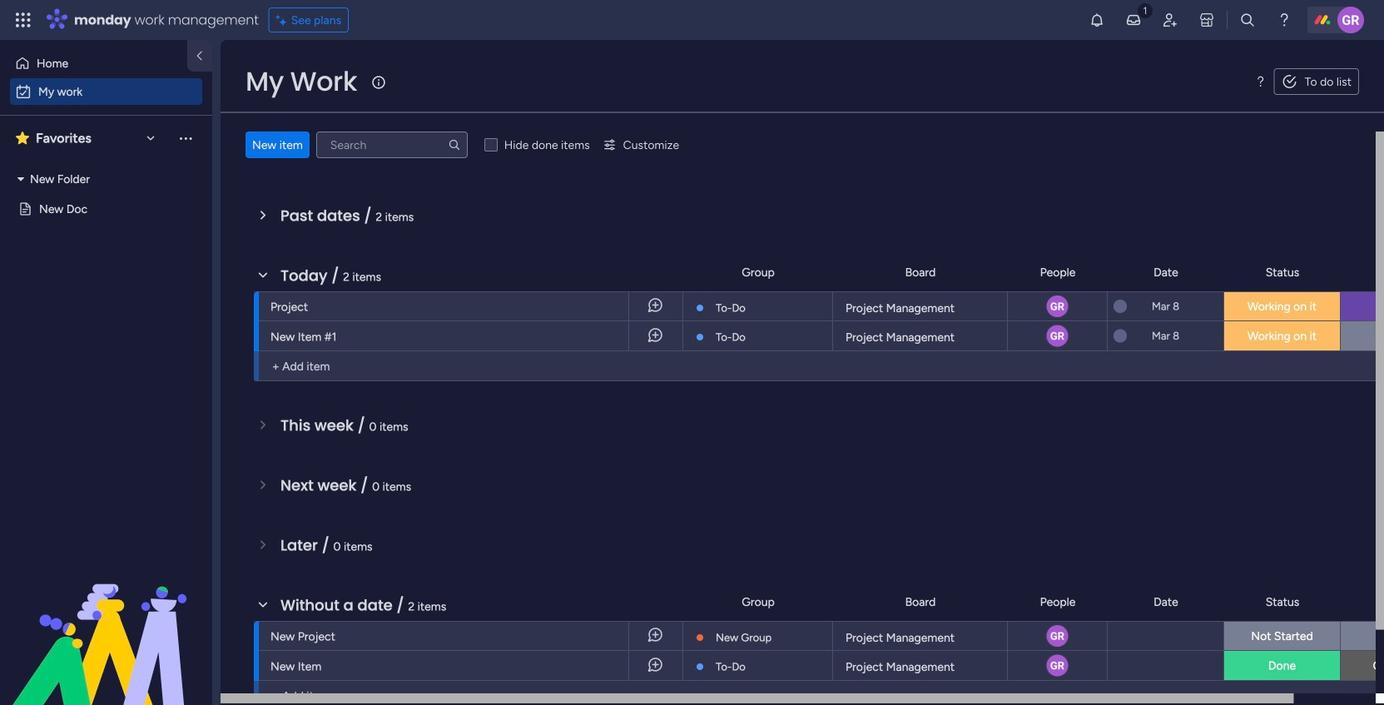 Task type: describe. For each thing, give the bounding box(es) containing it.
see plans image
[[276, 11, 291, 29]]

0 horizontal spatial greg robinson image
[[1045, 653, 1070, 678]]

1 image
[[1138, 1, 1153, 20]]

invite members image
[[1162, 12, 1179, 28]]

help image
[[1276, 12, 1293, 28]]

update feed image
[[1125, 12, 1142, 28]]

public board image
[[17, 201, 33, 217]]

menu image
[[1254, 75, 1267, 88]]

search image
[[448, 138, 461, 152]]



Task type: locate. For each thing, give the bounding box(es) containing it.
None search field
[[316, 132, 468, 158]]

option
[[10, 50, 177, 77], [10, 78, 202, 105]]

select product image
[[15, 12, 32, 28]]

v2 star 2 image
[[16, 128, 29, 148]]

Filter dashboard by text search field
[[316, 132, 468, 158]]

greg robinson image
[[1338, 7, 1364, 33], [1045, 653, 1070, 678]]

caret down image
[[17, 173, 24, 185]]

0 vertical spatial greg robinson image
[[1338, 7, 1364, 33]]

1 horizontal spatial greg robinson image
[[1338, 7, 1364, 33]]

lottie animation image
[[0, 537, 212, 705]]

list box
[[0, 161, 212, 324]]

0 vertical spatial option
[[10, 50, 177, 77]]

notifications image
[[1089, 12, 1105, 28]]

monday marketplace image
[[1199, 12, 1215, 28]]

1 vertical spatial option
[[10, 78, 202, 105]]

2 option from the top
[[10, 78, 202, 105]]

favorites options image
[[177, 130, 194, 146]]

lottie animation element
[[0, 537, 212, 705]]

1 vertical spatial greg robinson image
[[1045, 653, 1070, 678]]

1 option from the top
[[10, 50, 177, 77]]

search everything image
[[1239, 12, 1256, 28]]



Task type: vqa. For each thing, say whether or not it's contained in the screenshot.
the topmost v2 status image
no



